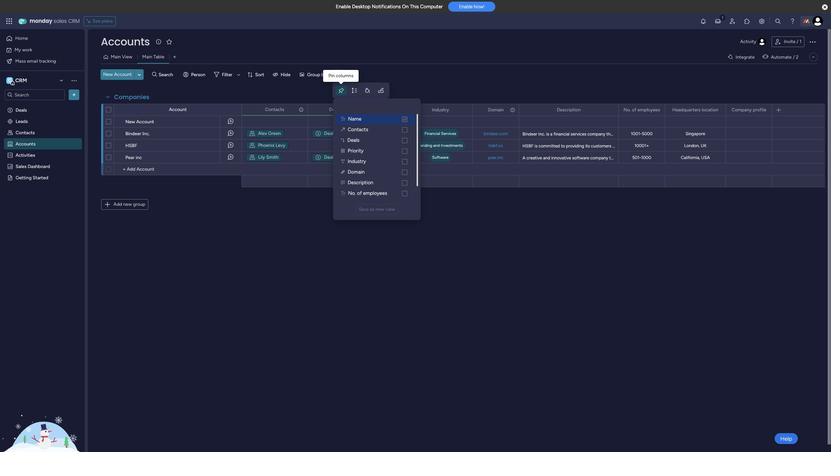 Task type: describe. For each thing, give the bounding box(es) containing it.
c
[[8, 78, 11, 83]]

1 horizontal spatial new
[[376, 207, 384, 212]]

small dropdown column outline image
[[341, 160, 345, 164]]

california, usa
[[681, 155, 710, 160]]

mobile,
[[782, 144, 796, 149]]

see plans
[[93, 18, 113, 24]]

0 horizontal spatial contacts
[[16, 130, 35, 135]]

svg image for phoenix
[[249, 142, 256, 149]]

1 vertical spatial no. of employees
[[348, 191, 387, 197]]

contacts inside contacts field
[[265, 107, 284, 112]]

sort
[[255, 72, 264, 77]]

software
[[572, 156, 589, 161]]

10001+
[[635, 143, 649, 148]]

my work button
[[4, 45, 71, 55]]

5000
[[642, 131, 653, 136]]

other.
[[731, 156, 742, 161]]

options image right 'domain' 'field'
[[510, 104, 514, 116]]

and up including
[[750, 132, 757, 137]]

deal for deal 1
[[324, 131, 333, 136]]

v2 small long text column image
[[341, 181, 345, 185]]

new inside button
[[103, 72, 113, 77]]

alex
[[258, 131, 267, 136]]

pear.inc
[[488, 155, 504, 160]]

plans
[[102, 18, 113, 24]]

profile
[[753, 107, 766, 113]]

a creative and innovative software company that builds solutions to help people connect virtually with each other.
[[523, 156, 742, 161]]

options image left company
[[716, 104, 721, 116]]

singapore
[[686, 131, 705, 136]]

headquarters inside field
[[672, 107, 701, 113]]

/ for 1
[[797, 39, 799, 44]]

0 vertical spatial 2
[[796, 54, 799, 60]]

1 horizontal spatial account
[[136, 119, 154, 125]]

main table button
[[137, 52, 169, 62]]

financial
[[554, 132, 570, 137]]

deal 1
[[324, 131, 336, 136]]

options image down workspace options icon
[[71, 92, 77, 98]]

1 vertical spatial priority
[[348, 148, 364, 154]]

1 services from the left
[[571, 132, 587, 137]]

1 vertical spatial with
[[711, 156, 720, 161]]

lottie animation image
[[0, 386, 85, 453]]

enable now! button
[[448, 2, 495, 12]]

virtually
[[695, 156, 710, 161]]

committed
[[539, 144, 560, 149]]

0 horizontal spatial with
[[613, 144, 621, 149]]

experience,
[[656, 144, 678, 149]]

christina overa image
[[813, 16, 823, 27]]

1001-5000
[[631, 131, 653, 136]]

priority inside field
[[378, 107, 393, 113]]

new account inside button
[[103, 72, 132, 77]]

hide button
[[270, 69, 295, 80]]

svg image for lily
[[249, 154, 256, 161]]

my work
[[15, 47, 32, 53]]

0 horizontal spatial accounts
[[16, 141, 36, 147]]

emails settings image
[[759, 18, 765, 25]]

invite
[[784, 39, 796, 44]]

tracking
[[39, 58, 56, 64]]

dapulse integrations image
[[728, 55, 733, 60]]

0 horizontal spatial new
[[123, 202, 132, 207]]

view
[[122, 54, 132, 60]]

crm inside workspace selection element
[[15, 77, 27, 84]]

to up ways
[[724, 132, 728, 137]]

1 vertical spatial location
[[380, 201, 398, 207]]

select product image
[[6, 18, 13, 25]]

builds
[[618, 156, 630, 161]]

automate / 2
[[771, 54, 799, 60]]

1 vertical spatial 1
[[334, 131, 336, 136]]

of left ways
[[717, 144, 722, 149]]

1 horizontal spatial a
[[633, 132, 635, 137]]

add to favorites image
[[166, 38, 172, 45]]

1 vertical spatial no.
[[348, 191, 356, 197]]

group by button
[[297, 69, 331, 80]]

main for main view
[[111, 54, 121, 60]]

main table
[[142, 54, 164, 60]]

activity
[[740, 39, 757, 44]]

invite / 1 button
[[772, 37, 805, 47]]

activities
[[16, 152, 35, 158]]

and right the banking
[[680, 132, 687, 137]]

lending and investments
[[418, 143, 463, 148]]

home button
[[4, 33, 71, 44]]

mass email tracking button
[[4, 56, 71, 67]]

2 services from the left
[[707, 132, 723, 137]]

wide
[[636, 132, 646, 137]]

and left in-
[[797, 144, 804, 149]]

Accounts field
[[99, 34, 152, 49]]

2 column information image from the left
[[353, 107, 358, 112]]

company
[[732, 107, 752, 113]]

0 horizontal spatial employees
[[363, 191, 387, 197]]

group by
[[307, 72, 327, 77]]

workspace image
[[6, 77, 13, 84]]

investing
[[688, 132, 706, 137]]

hsbf is committed to providing its customers with the best possible experience, and offers a variety of ways to bank, including online, mobile, and in-branch.
[[523, 144, 825, 149]]

help button
[[775, 434, 798, 445]]

v2 link column image
[[341, 171, 345, 174]]

see
[[93, 18, 101, 24]]

search everything image
[[775, 18, 782, 25]]

save as new view button
[[356, 204, 398, 215]]

automate
[[771, 54, 792, 60]]

1 horizontal spatial accounts
[[101, 34, 150, 49]]

workspace selection element
[[6, 77, 28, 85]]

enable for enable desktop notifications on this computer
[[336, 4, 351, 10]]

Industry field
[[430, 106, 451, 114]]

0 horizontal spatial headquarters location
[[348, 201, 398, 207]]

options image right contacts field
[[298, 104, 303, 115]]

options image for no. of employees
[[656, 104, 660, 116]]

Search in workspace field
[[14, 91, 55, 99]]

+ Add Account text field
[[117, 166, 239, 174]]

lily smith element
[[246, 154, 282, 162]]

connect
[[678, 156, 694, 161]]

usa
[[701, 155, 710, 160]]

home
[[15, 36, 28, 41]]

dashboard
[[28, 164, 50, 169]]

bindeer.com link
[[483, 131, 509, 136]]

lottie animation element
[[0, 386, 85, 453]]

svg image for deal
[[315, 154, 322, 161]]

deals inside "deals" field
[[329, 107, 340, 112]]

sort button
[[245, 69, 268, 80]]

arrow down image
[[235, 71, 243, 79]]

software
[[432, 155, 449, 160]]

investments
[[441, 143, 463, 148]]

add view image
[[173, 55, 176, 60]]

v2 status outline image
[[341, 149, 345, 153]]

and down committed
[[543, 156, 550, 161]]

hide
[[281, 72, 291, 77]]

started
[[33, 175, 48, 181]]

v2 search image
[[152, 71, 157, 78]]

deal for deal 2
[[324, 155, 333, 160]]

view
[[386, 207, 395, 212]]

industry inside "field"
[[432, 107, 449, 113]]

company profile
[[732, 107, 766, 113]]

phoenix levy
[[258, 143, 285, 148]]

0 vertical spatial is
[[546, 132, 549, 137]]

employees inside field
[[638, 107, 660, 113]]

Companies field
[[112, 93, 151, 102]]

email
[[27, 58, 38, 64]]

notifications
[[372, 4, 401, 10]]

2 horizontal spatial deals
[[347, 137, 360, 143]]

alex green element
[[246, 130, 284, 138]]

california,
[[681, 155, 700, 160]]

uk
[[701, 143, 707, 148]]

options image up 'collapse board header' "icon"
[[809, 38, 817, 46]]

pear.inc link
[[487, 155, 505, 160]]

mass
[[15, 58, 26, 64]]

integrate
[[736, 54, 755, 60]]

hsbf for hsbf is committed to providing its customers with the best possible experience, and offers a variety of ways to bank, including online, mobile, and in-branch.
[[523, 144, 534, 149]]

bindeer inc.
[[125, 131, 150, 137]]

to left help
[[649, 156, 653, 161]]

help
[[781, 436, 792, 443]]

people
[[664, 156, 677, 161]]

0 vertical spatial that
[[607, 132, 614, 137]]

monday
[[30, 17, 52, 25]]

mass email tracking
[[15, 58, 56, 64]]

save as new view
[[359, 207, 395, 212]]

public dashboard image
[[7, 163, 13, 170]]

dapulse text column image
[[341, 192, 345, 195]]

each
[[721, 156, 730, 161]]

creative
[[527, 156, 542, 161]]

see plans button
[[84, 16, 116, 26]]

as
[[370, 207, 375, 212]]

to right ways
[[733, 144, 738, 149]]

and right lending
[[433, 143, 440, 148]]



Task type: vqa. For each thing, say whether or not it's contained in the screenshot.
"New Account"
yes



Task type: locate. For each thing, give the bounding box(es) containing it.
0 vertical spatial with
[[613, 144, 621, 149]]

/ right automate on the right of the page
[[793, 54, 795, 60]]

0 horizontal spatial is
[[535, 144, 538, 149]]

v2 board relation small image
[[341, 128, 345, 132]]

0 vertical spatial accounts
[[101, 34, 150, 49]]

apps image
[[744, 18, 751, 25]]

main view
[[111, 54, 132, 60]]

deal
[[324, 131, 333, 136], [324, 155, 333, 160]]

a left financial
[[550, 132, 553, 137]]

on
[[402, 4, 409, 10]]

hsbf up a
[[523, 144, 534, 149]]

1 vertical spatial new
[[125, 119, 135, 125]]

1 vertical spatial company
[[590, 156, 608, 161]]

inc.
[[142, 131, 150, 137], [538, 132, 545, 137]]

phoenix levy element
[[246, 142, 288, 150]]

alex green
[[258, 131, 281, 136]]

add new group
[[113, 202, 145, 207]]

0 horizontal spatial no.
[[348, 191, 356, 197]]

domain right v2 link column image
[[348, 169, 365, 175]]

0 horizontal spatial options image
[[656, 104, 660, 116]]

innovative
[[551, 156, 571, 161]]

0 vertical spatial company
[[588, 132, 606, 137]]

0 vertical spatial location
[[702, 107, 719, 113]]

activity button
[[738, 37, 769, 47]]

is
[[546, 132, 549, 137], [535, 144, 538, 149]]

ways
[[723, 144, 732, 149]]

1 horizontal spatial column information image
[[353, 107, 358, 112]]

headquarters
[[672, 107, 701, 113], [348, 201, 379, 207]]

2 deal from the top
[[324, 155, 333, 160]]

location up investing
[[702, 107, 719, 113]]

0 horizontal spatial description
[[348, 180, 373, 186]]

1 horizontal spatial no. of employees
[[624, 107, 660, 113]]

bindeer up pear inc
[[125, 131, 141, 137]]

of right "range" at right
[[659, 132, 663, 137]]

svg image inside alex green element
[[249, 130, 256, 137]]

1 main from the left
[[111, 54, 121, 60]]

2 horizontal spatial account
[[169, 107, 187, 112]]

1 horizontal spatial employees
[[638, 107, 660, 113]]

invite / 1
[[784, 39, 802, 44]]

/ inside invite / 1 button
[[797, 39, 799, 44]]

bindeer up "creative"
[[523, 132, 537, 137]]

1 inside button
[[800, 39, 802, 44]]

1 horizontal spatial inc.
[[538, 132, 545, 137]]

bindeer for bindeer inc. is a financial services company that provides a wide range of banking and investing services to individuals and businesses.
[[523, 132, 537, 137]]

options image
[[809, 38, 817, 46], [71, 92, 77, 98], [298, 104, 303, 115], [510, 104, 514, 116], [716, 104, 721, 116]]

v2 lookup arrow image
[[341, 139, 344, 142]]

description right v2 small long text column icon
[[348, 180, 373, 186]]

employees up save as new view
[[363, 191, 387, 197]]

company
[[588, 132, 606, 137], [590, 156, 608, 161]]

1 vertical spatial industry
[[348, 159, 366, 165]]

svg image left alex
[[249, 130, 256, 137]]

group
[[307, 72, 320, 77]]

Description field
[[555, 106, 583, 114]]

new down main view button
[[103, 72, 113, 77]]

0 horizontal spatial priority
[[348, 148, 364, 154]]

1 horizontal spatial services
[[707, 132, 723, 137]]

domain inside 'domain' 'field'
[[488, 107, 504, 113]]

green
[[268, 131, 281, 136]]

svg image
[[315, 130, 322, 137]]

0 vertical spatial priority
[[378, 107, 393, 113]]

deal 2 element
[[312, 154, 340, 162]]

1 vertical spatial account
[[169, 107, 187, 112]]

deal left small dropdown column outline image
[[324, 155, 333, 160]]

1
[[800, 39, 802, 44], [334, 131, 336, 136]]

hsbf for hsbf
[[125, 143, 137, 149]]

getting
[[16, 175, 32, 181]]

new account down main view button
[[103, 72, 132, 77]]

1 horizontal spatial /
[[797, 39, 799, 44]]

pin
[[329, 73, 335, 79]]

options image right company
[[763, 104, 768, 116]]

1 options image from the left
[[656, 104, 660, 116]]

enable inside enable now! button
[[459, 4, 473, 9]]

1 horizontal spatial headquarters location
[[672, 107, 719, 113]]

0 vertical spatial new
[[103, 72, 113, 77]]

to down financial
[[561, 144, 565, 149]]

of right dapulse text column icon
[[357, 191, 362, 197]]

enable left now!
[[459, 4, 473, 9]]

svg image for alex
[[249, 130, 256, 137]]

svg image left lily on the top of page
[[249, 154, 256, 161]]

svg image inside deal 2 element
[[315, 154, 322, 161]]

phoenix
[[258, 143, 275, 148]]

no. of employees
[[624, 107, 660, 113], [348, 191, 387, 197]]

1 horizontal spatial options image
[[763, 104, 768, 116]]

columns right pin
[[336, 73, 354, 79]]

of up '1001-'
[[632, 107, 637, 113]]

column information image right contacts field
[[299, 107, 304, 112]]

financial services
[[425, 131, 456, 136]]

lily
[[258, 155, 265, 160]]

Priority field
[[376, 106, 394, 114]]

1 horizontal spatial headquarters
[[672, 107, 701, 113]]

angle down image
[[138, 72, 141, 77]]

help
[[655, 156, 663, 161]]

column information image up name
[[353, 107, 358, 112]]

hsbf.co
[[489, 143, 503, 148]]

0 horizontal spatial industry
[[348, 159, 366, 165]]

invite members image
[[729, 18, 736, 25]]

with left the
[[613, 144, 621, 149]]

of
[[632, 107, 637, 113], [659, 132, 663, 137], [717, 144, 722, 149], [357, 191, 362, 197]]

1 horizontal spatial enable
[[459, 4, 473, 9]]

2 horizontal spatial contacts
[[348, 127, 368, 133]]

list box containing deals
[[0, 103, 85, 273]]

no. of employees inside field
[[624, 107, 660, 113]]

contacts up green
[[265, 107, 284, 112]]

svg image
[[249, 130, 256, 137], [249, 142, 256, 149], [249, 154, 256, 161], [315, 154, 322, 161]]

hsbf up pear
[[125, 143, 137, 149]]

0 vertical spatial headquarters
[[672, 107, 701, 113]]

0 horizontal spatial no. of employees
[[348, 191, 387, 197]]

columns for pin
[[336, 73, 354, 79]]

to
[[377, 105, 382, 111], [724, 132, 728, 137], [561, 144, 565, 149], [733, 144, 738, 149], [649, 156, 653, 161]]

no. up provides
[[624, 107, 631, 113]]

dapulse text column image
[[341, 117, 345, 121]]

Headquarters location field
[[671, 106, 720, 114]]

a
[[523, 156, 526, 161]]

columns for choose
[[357, 105, 376, 111]]

inc
[[136, 155, 142, 161]]

filter
[[222, 72, 232, 77]]

new right as
[[376, 207, 384, 212]]

industry right small dropdown column outline image
[[348, 159, 366, 165]]

this
[[410, 4, 419, 10]]

1 horizontal spatial crm
[[68, 17, 80, 25]]

with right the usa
[[711, 156, 720, 161]]

No. of employees field
[[622, 106, 662, 114]]

public board image
[[7, 175, 13, 181]]

computer
[[420, 4, 443, 10]]

1 left v2 board relation small icon
[[334, 131, 336, 136]]

notifications image
[[700, 18, 707, 25]]

column information image
[[299, 107, 304, 112], [353, 107, 358, 112]]

businesses.
[[759, 132, 780, 137]]

0 horizontal spatial new
[[103, 72, 113, 77]]

contacts down name
[[348, 127, 368, 133]]

pin columns
[[329, 73, 354, 79]]

group
[[133, 202, 145, 207]]

no. of employees up 1001-5000
[[624, 107, 660, 113]]

in-
[[805, 144, 811, 149]]

0 vertical spatial domain
[[488, 107, 504, 113]]

1 horizontal spatial hsbf
[[523, 144, 534, 149]]

svg image left deal 2
[[315, 154, 322, 161]]

1 horizontal spatial columns
[[357, 105, 376, 111]]

description
[[557, 107, 581, 113], [348, 180, 373, 186]]

solutions
[[631, 156, 648, 161]]

hsbf
[[125, 143, 137, 149], [523, 144, 534, 149]]

1 vertical spatial new account
[[125, 119, 154, 125]]

help image
[[789, 18, 796, 25]]

of inside field
[[632, 107, 637, 113]]

pear inc
[[125, 155, 142, 161]]

1 vertical spatial columns
[[357, 105, 376, 111]]

0 horizontal spatial /
[[793, 54, 795, 60]]

deal 2
[[324, 155, 337, 160]]

accounts up view
[[101, 34, 150, 49]]

crm right sales
[[68, 17, 80, 25]]

0 horizontal spatial services
[[571, 132, 587, 137]]

0 vertical spatial industry
[[432, 107, 449, 113]]

1 horizontal spatial industry
[[432, 107, 449, 113]]

bank,
[[739, 144, 749, 149]]

no. of employees up save
[[348, 191, 387, 197]]

contacts down leads
[[16, 130, 35, 135]]

that left builds
[[609, 156, 617, 161]]

1 vertical spatial deal
[[324, 155, 333, 160]]

main for main table
[[142, 54, 152, 60]]

0 vertical spatial description
[[557, 107, 581, 113]]

1 deal from the top
[[324, 131, 333, 136]]

branch.
[[811, 144, 825, 149]]

Company profile field
[[730, 106, 768, 114]]

1001-
[[631, 131, 642, 136]]

0 horizontal spatial bindeer
[[125, 131, 141, 137]]

lending
[[418, 143, 432, 148]]

0 horizontal spatial headquarters
[[348, 201, 379, 207]]

1 right invite
[[800, 39, 802, 44]]

new up bindeer inc.
[[125, 119, 135, 125]]

1 horizontal spatial deals
[[329, 107, 340, 112]]

including
[[750, 144, 768, 149]]

1 horizontal spatial is
[[546, 132, 549, 137]]

autopilot image
[[763, 53, 768, 61]]

employees up 5000
[[638, 107, 660, 113]]

0 vertical spatial columns
[[336, 73, 354, 79]]

1 horizontal spatial 1
[[800, 39, 802, 44]]

deal 1 element
[[312, 130, 339, 138]]

and
[[680, 132, 687, 137], [750, 132, 757, 137], [433, 143, 440, 148], [679, 144, 686, 149], [797, 144, 804, 149], [543, 156, 550, 161]]

main left 'table'
[[142, 54, 152, 60]]

services up variety
[[707, 132, 723, 137]]

crm right workspace image
[[15, 77, 27, 84]]

1 horizontal spatial location
[[702, 107, 719, 113]]

companies
[[114, 93, 150, 101]]

now!
[[474, 4, 484, 9]]

1 vertical spatial headquarters
[[348, 201, 379, 207]]

1 column information image from the left
[[299, 107, 304, 112]]

sales
[[54, 17, 67, 25]]

1 horizontal spatial with
[[711, 156, 720, 161]]

/ for 2
[[793, 54, 795, 60]]

1 vertical spatial 2
[[334, 155, 337, 160]]

0 horizontal spatial 1
[[334, 131, 336, 136]]

columns up name
[[357, 105, 376, 111]]

0 horizontal spatial location
[[380, 201, 398, 207]]

new right 'add'
[[123, 202, 132, 207]]

1 vertical spatial accounts
[[16, 141, 36, 147]]

headquarters location inside field
[[672, 107, 719, 113]]

/ right invite
[[797, 39, 799, 44]]

industry up the financial services
[[432, 107, 449, 113]]

0 vertical spatial no.
[[624, 107, 631, 113]]

individuals
[[729, 132, 749, 137]]

a left wide
[[633, 132, 635, 137]]

1 vertical spatial domain
[[348, 169, 365, 175]]

company up customers
[[588, 132, 606, 137]]

that left provides
[[607, 132, 614, 137]]

name
[[348, 116, 362, 122]]

0 vertical spatial new account
[[103, 72, 132, 77]]

no. inside field
[[624, 107, 631, 113]]

show board description image
[[155, 38, 162, 45]]

workspace options image
[[71, 77, 77, 84]]

1 horizontal spatial description
[[557, 107, 581, 113]]

inbox image
[[715, 18, 721, 25]]

1 horizontal spatial new
[[125, 119, 135, 125]]

headquarters location
[[672, 107, 719, 113], [348, 201, 398, 207]]

0 horizontal spatial column information image
[[299, 107, 304, 112]]

description up financial
[[557, 107, 581, 113]]

2 horizontal spatial a
[[700, 144, 702, 149]]

svg image inside lily smith element
[[249, 154, 256, 161]]

inc. for bindeer inc. is a financial services company that provides a wide range of banking and investing services to individuals and businesses.
[[538, 132, 545, 137]]

2 main from the left
[[142, 54, 152, 60]]

levy
[[276, 143, 285, 148]]

no. right dapulse text column icon
[[348, 191, 356, 197]]

options image up "range" at right
[[656, 104, 660, 116]]

1 horizontal spatial main
[[142, 54, 152, 60]]

list box
[[0, 103, 85, 273]]

1 vertical spatial description
[[348, 180, 373, 186]]

svg image left phoenix
[[249, 142, 256, 149]]

1 horizontal spatial 2
[[796, 54, 799, 60]]

deals
[[329, 107, 340, 112], [16, 107, 27, 113], [347, 137, 360, 143]]

choose columns to pin
[[338, 105, 390, 111]]

deal right svg icon
[[324, 131, 333, 136]]

1 horizontal spatial bindeer
[[523, 132, 537, 137]]

main left view
[[111, 54, 121, 60]]

1 horizontal spatial contacts
[[265, 107, 284, 112]]

person button
[[181, 69, 209, 80]]

description inside field
[[557, 107, 581, 113]]

inc. for bindeer inc.
[[142, 131, 150, 137]]

bindeer.com
[[484, 131, 508, 136]]

501-
[[633, 155, 641, 160]]

table
[[153, 54, 164, 60]]

1 horizontal spatial no.
[[624, 107, 631, 113]]

0 vertical spatial no. of employees
[[624, 107, 660, 113]]

company down customers
[[590, 156, 608, 161]]

1 vertical spatial that
[[609, 156, 617, 161]]

Domain field
[[486, 106, 506, 114]]

Search field
[[157, 70, 177, 79]]

is up committed
[[546, 132, 549, 137]]

1 vertical spatial is
[[535, 144, 538, 149]]

and left offers
[[679, 144, 686, 149]]

location right as
[[380, 201, 398, 207]]

options image
[[656, 104, 660, 116], [763, 104, 768, 116]]

2 left small dropdown column outline image
[[334, 155, 337, 160]]

enable desktop notifications on this computer
[[336, 4, 443, 10]]

0 horizontal spatial account
[[114, 72, 132, 77]]

0 vertical spatial employees
[[638, 107, 660, 113]]

add
[[113, 202, 122, 207]]

services up providing
[[571, 132, 587, 137]]

collapse board header image
[[811, 54, 816, 60]]

online,
[[769, 144, 781, 149]]

enable left desktop
[[336, 4, 351, 10]]

is up "creative"
[[535, 144, 538, 149]]

the
[[622, 144, 628, 149]]

0 horizontal spatial domain
[[348, 169, 365, 175]]

svg image inside phoenix levy 'element'
[[249, 142, 256, 149]]

new account up bindeer inc.
[[125, 119, 154, 125]]

0 vertical spatial /
[[797, 39, 799, 44]]

0 horizontal spatial columns
[[336, 73, 354, 79]]

a right offers
[[700, 144, 702, 149]]

1 image
[[720, 14, 726, 21]]

account inside button
[[114, 72, 132, 77]]

option
[[0, 104, 85, 105]]

1 vertical spatial headquarters location
[[348, 201, 398, 207]]

services
[[441, 131, 456, 136]]

domain left column information icon on the top right
[[488, 107, 504, 113]]

that
[[607, 132, 614, 137], [609, 156, 617, 161]]

2 right automate on the right of the page
[[796, 54, 799, 60]]

0 horizontal spatial inc.
[[142, 131, 150, 137]]

bindeer for bindeer inc.
[[125, 131, 141, 137]]

lily smith
[[258, 155, 279, 160]]

0 horizontal spatial a
[[550, 132, 553, 137]]

Deals field
[[328, 106, 342, 113]]

enable for enable now!
[[459, 4, 473, 9]]

location inside headquarters location field
[[702, 107, 719, 113]]

accounts up activities
[[16, 141, 36, 147]]

0 horizontal spatial 2
[[334, 155, 337, 160]]

501-1000
[[633, 155, 651, 160]]

2 options image from the left
[[763, 104, 768, 116]]

dapulse close image
[[822, 4, 828, 11]]

column information image
[[510, 107, 515, 113]]

options image for company profile
[[763, 104, 768, 116]]

0 vertical spatial crm
[[68, 17, 80, 25]]

0 horizontal spatial crm
[[15, 77, 27, 84]]

services
[[571, 132, 587, 137], [707, 132, 723, 137]]

no.
[[624, 107, 631, 113], [348, 191, 356, 197]]

menu image
[[335, 72, 341, 78]]

Contacts field
[[264, 106, 286, 113]]

1 horizontal spatial priority
[[378, 107, 393, 113]]

bindeer inc. is a financial services company that provides a wide range of banking and investing services to individuals and businesses.
[[523, 132, 780, 137]]

to left pin
[[377, 105, 382, 111]]

0 horizontal spatial deals
[[16, 107, 27, 113]]



